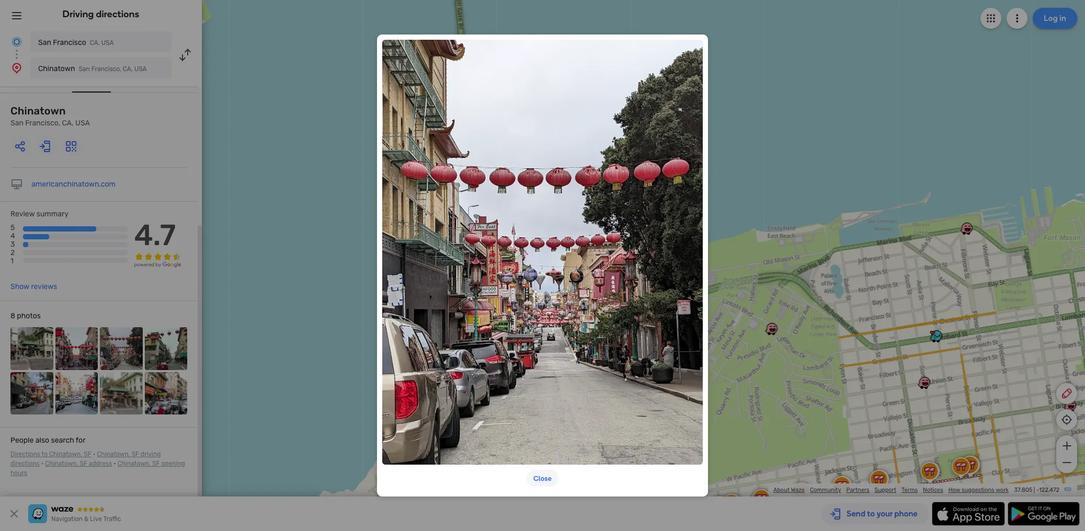 Task type: locate. For each thing, give the bounding box(es) containing it.
people
[[10, 436, 34, 445]]

2 horizontal spatial usa
[[134, 65, 147, 73]]

chinatown, inside chinatown, sf driving directions
[[97, 451, 130, 458]]

traffic
[[103, 516, 121, 523]]

san up destination
[[79, 65, 90, 73]]

0 vertical spatial ca,
[[90, 39, 100, 47]]

about waze community partners support terms notices how suggestions work
[[773, 487, 1009, 494]]

8 photos
[[10, 312, 41, 321]]

support
[[875, 487, 896, 494]]

0 horizontal spatial san
[[10, 119, 23, 128]]

terms
[[902, 487, 918, 494]]

0 vertical spatial directions
[[96, 8, 139, 20]]

directions down directions
[[10, 460, 40, 468]]

8
[[10, 312, 15, 321]]

0 horizontal spatial usa
[[75, 119, 90, 128]]

sf for opening
[[152, 460, 160, 468]]

1 horizontal spatial directions
[[96, 8, 139, 20]]

computer image
[[10, 178, 23, 191]]

directions right driving
[[96, 8, 139, 20]]

ca, inside san francisco ca, usa
[[90, 39, 100, 47]]

0 vertical spatial chinatown
[[38, 64, 75, 73]]

4
[[10, 232, 15, 241]]

san
[[38, 38, 51, 47], [79, 65, 90, 73], [10, 119, 23, 128]]

hours
[[10, 470, 27, 477]]

4.7
[[134, 218, 176, 253]]

chinatown, down search
[[49, 451, 82, 458]]

usa
[[101, 39, 114, 47], [134, 65, 147, 73], [75, 119, 90, 128]]

image 7 of chinatown, sf image
[[100, 372, 143, 415]]

image 4 of chinatown, sf image
[[145, 327, 187, 370]]

-
[[1037, 487, 1039, 494]]

waze
[[791, 487, 805, 494]]

zoom out image
[[1060, 457, 1073, 469]]

directions to chinatown, sf
[[10, 451, 91, 458]]

francisco,
[[91, 65, 121, 73], [25, 119, 60, 128]]

0 vertical spatial san
[[38, 38, 51, 47]]

terms link
[[902, 487, 918, 494]]

support link
[[875, 487, 896, 494]]

live
[[90, 516, 102, 523]]

2 horizontal spatial ca,
[[123, 65, 133, 73]]

san down starting point button
[[10, 119, 23, 128]]

people also search for
[[10, 436, 85, 445]]

sf
[[84, 451, 91, 458], [132, 451, 139, 458], [80, 460, 87, 468], [152, 460, 160, 468]]

0 horizontal spatial directions
[[10, 460, 40, 468]]

chinatown down starting point button
[[10, 105, 66, 117]]

chinatown san francisco, ca, usa
[[38, 64, 147, 73], [10, 105, 90, 128]]

ca,
[[90, 39, 100, 47], [123, 65, 133, 73], [62, 119, 74, 128]]

about waze link
[[773, 487, 805, 494]]

1 vertical spatial ca,
[[123, 65, 133, 73]]

directions to chinatown, sf link
[[10, 451, 91, 458]]

sf inside chinatown, sf opening hours
[[152, 460, 160, 468]]

chinatown up point
[[38, 64, 75, 73]]

chinatown, up address
[[97, 451, 130, 458]]

3
[[10, 240, 15, 249]]

chinatown, down directions to chinatown, sf link
[[45, 460, 78, 468]]

0 horizontal spatial francisco,
[[25, 119, 60, 128]]

1 horizontal spatial san
[[38, 38, 51, 47]]

chinatown
[[38, 64, 75, 73], [10, 105, 66, 117]]

1 horizontal spatial usa
[[101, 39, 114, 47]]

review summary
[[10, 210, 69, 219]]

chinatown,
[[49, 451, 82, 458], [97, 451, 130, 458], [45, 460, 78, 468], [118, 460, 151, 468]]

directions
[[96, 8, 139, 20], [10, 460, 40, 468]]

destination
[[72, 75, 111, 84]]

sf inside chinatown, sf driving directions
[[132, 451, 139, 458]]

chinatown, for chinatown, sf opening hours
[[118, 460, 151, 468]]

francisco
[[53, 38, 86, 47]]

francisco, up destination
[[91, 65, 121, 73]]

0 vertical spatial francisco,
[[91, 65, 121, 73]]

chinatown, inside chinatown, sf opening hours
[[118, 460, 151, 468]]

san left francisco
[[38, 38, 51, 47]]

show reviews
[[10, 282, 57, 291]]

chinatown san francisco, ca, usa up destination
[[38, 64, 147, 73]]

1 vertical spatial chinatown san francisco, ca, usa
[[10, 105, 90, 128]]

address
[[89, 460, 112, 468]]

1 vertical spatial usa
[[134, 65, 147, 73]]

1 horizontal spatial ca,
[[90, 39, 100, 47]]

image 5 of chinatown, sf image
[[10, 372, 53, 415]]

5
[[10, 223, 15, 232]]

chinatown, for chinatown, sf address
[[45, 460, 78, 468]]

francisco, down starting point button
[[25, 119, 60, 128]]

1 vertical spatial directions
[[10, 460, 40, 468]]

0 horizontal spatial ca,
[[62, 119, 74, 128]]

chinatown san francisco, ca, usa down point
[[10, 105, 90, 128]]

122.472
[[1039, 487, 1060, 494]]

community link
[[810, 487, 841, 494]]

destination button
[[72, 75, 111, 93]]

2 horizontal spatial san
[[79, 65, 90, 73]]

2 vertical spatial ca,
[[62, 119, 74, 128]]

usa inside san francisco ca, usa
[[101, 39, 114, 47]]

1 horizontal spatial francisco,
[[91, 65, 121, 73]]

0 vertical spatial usa
[[101, 39, 114, 47]]

notices
[[923, 487, 943, 494]]

chinatown, sf driving directions link
[[10, 451, 161, 468]]

about
[[773, 487, 790, 494]]

chinatown, sf address
[[45, 460, 112, 468]]

partners
[[846, 487, 870, 494]]

chinatown, down driving in the left bottom of the page
[[118, 460, 151, 468]]

5 4 3 2 1
[[10, 223, 15, 266]]

point
[[39, 75, 57, 84]]



Task type: describe. For each thing, give the bounding box(es) containing it.
1 vertical spatial chinatown
[[10, 105, 66, 117]]

suggestions
[[962, 487, 995, 494]]

chinatown, for chinatown, sf driving directions
[[97, 451, 130, 458]]

review
[[10, 210, 35, 219]]

starting
[[10, 75, 37, 84]]

chinatown, sf address link
[[45, 460, 112, 468]]

opening
[[161, 460, 185, 468]]

directions inside chinatown, sf driving directions
[[10, 460, 40, 468]]

americanchinatown.com link
[[31, 180, 116, 189]]

search
[[51, 436, 74, 445]]

chinatown, sf opening hours
[[10, 460, 185, 477]]

photos
[[17, 312, 41, 321]]

current location image
[[10, 36, 23, 48]]

sf for driving
[[132, 451, 139, 458]]

san francisco ca, usa
[[38, 38, 114, 47]]

&
[[84, 516, 88, 523]]

notices link
[[923, 487, 943, 494]]

chinatown, sf driving directions
[[10, 451, 161, 468]]

for
[[76, 436, 85, 445]]

1 vertical spatial francisco,
[[25, 119, 60, 128]]

how
[[949, 487, 960, 494]]

2 vertical spatial san
[[10, 119, 23, 128]]

x image
[[8, 508, 20, 520]]

location image
[[10, 62, 23, 74]]

zoom in image
[[1060, 440, 1073, 452]]

pencil image
[[1061, 388, 1073, 400]]

chinatown, sf opening hours link
[[10, 460, 185, 477]]

also
[[35, 436, 49, 445]]

show
[[10, 282, 29, 291]]

driving
[[141, 451, 161, 458]]

|
[[1034, 487, 1035, 494]]

americanchinatown.com
[[31, 180, 116, 189]]

driving
[[63, 8, 94, 20]]

reviews
[[31, 282, 57, 291]]

partners link
[[846, 487, 870, 494]]

0 vertical spatial chinatown san francisco, ca, usa
[[38, 64, 147, 73]]

image 3 of chinatown, sf image
[[100, 327, 143, 370]]

starting point button
[[10, 75, 57, 92]]

starting point
[[10, 75, 57, 84]]

2
[[10, 249, 15, 258]]

image 2 of chinatown, sf image
[[55, 327, 98, 370]]

navigation & live traffic
[[51, 516, 121, 523]]

navigation
[[51, 516, 83, 523]]

link image
[[1064, 485, 1072, 494]]

2 vertical spatial usa
[[75, 119, 90, 128]]

sf for address
[[80, 460, 87, 468]]

work
[[996, 487, 1009, 494]]

image 6 of chinatown, sf image
[[55, 372, 98, 415]]

image 8 of chinatown, sf image
[[145, 372, 187, 415]]

summary
[[37, 210, 69, 219]]

37.805
[[1014, 487, 1032, 494]]

1
[[10, 257, 14, 266]]

driving directions
[[63, 8, 139, 20]]

image 1 of chinatown, sf image
[[10, 327, 53, 370]]

37.805 | -122.472
[[1014, 487, 1060, 494]]

community
[[810, 487, 841, 494]]

how suggestions work link
[[949, 487, 1009, 494]]

directions
[[10, 451, 40, 458]]

1 vertical spatial san
[[79, 65, 90, 73]]

to
[[42, 451, 48, 458]]



Task type: vqa. For each thing, say whether or not it's contained in the screenshot.
Community link in the right of the page
yes



